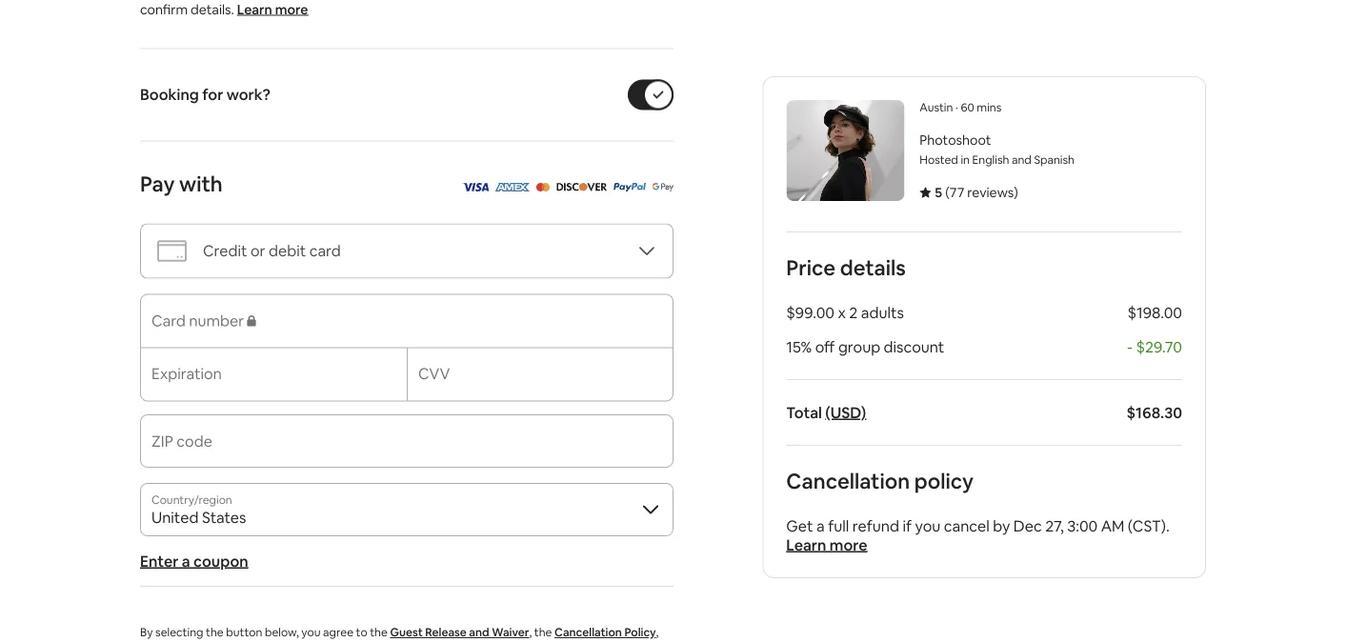 Task type: describe. For each thing, give the bounding box(es) containing it.
(
[[946, 184, 950, 201]]

·
[[956, 100, 959, 115]]

united states element
[[140, 483, 674, 537]]

am
[[1102, 516, 1125, 536]]

the left "button"
[[206, 625, 224, 640]]

60
[[961, 100, 975, 115]]

0 horizontal spatial more
[[275, 0, 308, 18]]

total (usd)
[[787, 403, 867, 422]]

hosted
[[920, 153, 959, 167]]

guests with disabilities may bring an access provider free of charge. message host to confirm details.
[[140, 0, 662, 18]]

the left guest
[[370, 625, 388, 640]]

$99.00
[[787, 303, 835, 322]]

you for below,
[[302, 625, 321, 640]]

provider
[[409, 0, 461, 0]]

the right "waiver"
[[535, 625, 552, 640]]

or
[[251, 241, 266, 261]]

in
[[961, 153, 970, 167]]

visa card image
[[462, 176, 490, 196]]

if
[[903, 516, 912, 536]]

learn more
[[237, 0, 308, 18]]

15% off group discount
[[787, 337, 945, 357]]

message
[[557, 0, 611, 0]]

google pay image
[[653, 176, 674, 196]]

discount
[[884, 337, 945, 357]]

)
[[1015, 184, 1019, 201]]

guest
[[390, 625, 423, 640]]

confirm
[[140, 0, 188, 18]]

cancellation policy
[[787, 468, 974, 495]]

button
[[226, 625, 262, 640]]

agree
[[323, 625, 354, 640]]

bring
[[312, 0, 344, 0]]

enter a coupon
[[140, 551, 248, 571]]

credit card image
[[156, 235, 188, 267]]

united states
[[152, 508, 246, 527]]

disabilities
[[216, 0, 280, 0]]

(usd)
[[826, 403, 867, 422]]

by
[[994, 516, 1011, 536]]

access
[[365, 0, 406, 0]]

27,
[[1046, 516, 1065, 536]]

details.
[[191, 0, 234, 18]]

for
[[202, 85, 223, 104]]

off
[[816, 337, 836, 357]]

full
[[829, 516, 850, 536]]

google pay image
[[653, 183, 674, 192]]

1 american express card image from the top
[[495, 176, 531, 196]]

and inside photoshoot hosted in english and spanish
[[1012, 153, 1032, 167]]

refund
[[853, 516, 900, 536]]

0 horizontal spatial learn more link
[[237, 0, 308, 18]]

policy
[[625, 625, 656, 640]]

1 paypal image from the top
[[613, 176, 647, 196]]

booking for work?
[[140, 85, 271, 104]]

1 , from the left
[[529, 625, 532, 640]]

with for pay
[[179, 171, 223, 198]]

selecting
[[155, 625, 203, 640]]

(usd) button
[[826, 403, 867, 422]]

charge.
[[508, 0, 554, 0]]

booking
[[140, 85, 199, 104]]

2 american express card image from the top
[[495, 183, 531, 192]]

waiver
[[492, 625, 529, 640]]

5
[[936, 184, 943, 201]]

austin · 60 mins
[[920, 100, 1002, 115]]

enter a coupon button
[[140, 551, 248, 571]]

2
[[850, 303, 858, 322]]

english
[[973, 153, 1010, 167]]

enter
[[140, 551, 179, 571]]

united
[[152, 508, 199, 527]]

get a full refund if you cancel by dec 27, 3:00 am (cst). learn more
[[787, 516, 1170, 555]]

2 mastercard image from the top
[[536, 183, 551, 192]]

0 horizontal spatial cancellation
[[555, 625, 622, 640]]

0 vertical spatial cancellation
[[787, 468, 910, 495]]

free
[[464, 0, 489, 0]]

1 horizontal spatial learn more link
[[787, 535, 868, 555]]

states
[[202, 508, 246, 527]]

, inside , the
[[656, 625, 659, 640]]

may
[[283, 0, 309, 0]]

a for get
[[817, 516, 825, 536]]

pay
[[140, 171, 175, 198]]

$29.70
[[1137, 337, 1183, 357]]



Task type: locate. For each thing, give the bounding box(es) containing it.
0 horizontal spatial ,
[[529, 625, 532, 640]]

with right pay
[[179, 171, 223, 198]]

you
[[916, 516, 941, 536], [302, 625, 321, 640]]

host
[[614, 0, 643, 0]]

a left full at the right
[[817, 516, 825, 536]]

0 horizontal spatial a
[[182, 551, 190, 571]]

of
[[492, 0, 505, 0]]

1 horizontal spatial ,
[[656, 625, 659, 640]]

1 horizontal spatial more
[[830, 535, 868, 555]]

0 horizontal spatial to
[[356, 625, 368, 640]]

1 vertical spatial learn
[[787, 535, 827, 555]]

you right if
[[916, 516, 941, 536]]

the
[[206, 625, 224, 640], [370, 625, 388, 640], [535, 625, 552, 640], [140, 641, 158, 643]]

2 paypal image from the top
[[613, 183, 647, 192]]

visa card image
[[462, 183, 490, 192]]

photoshoot hosted in english and spanish
[[920, 132, 1075, 167]]

$198.00
[[1128, 303, 1183, 322]]

discover card image left google pay image
[[556, 176, 608, 196]]

an
[[347, 0, 362, 0]]

pay with
[[140, 171, 223, 198]]

get
[[787, 516, 814, 536]]

1 vertical spatial cancellation
[[555, 625, 622, 640]]

discover card image
[[556, 176, 608, 196], [556, 183, 608, 192]]

more inside get a full refund if you cancel by dec 27, 3:00 am (cst). learn more
[[830, 535, 868, 555]]

0 horizontal spatial and
[[469, 625, 490, 640]]

learn left may
[[237, 0, 272, 18]]

, the
[[140, 625, 659, 643]]

1 vertical spatial learn more link
[[787, 535, 868, 555]]

$99.00 x 2 adults
[[787, 303, 905, 322]]

details
[[841, 254, 906, 281]]

paypal image
[[613, 176, 647, 196], [613, 183, 647, 192]]

to inside guests with disabilities may bring an access provider free of charge. message host to confirm details.
[[646, 0, 659, 0]]

with inside guests with disabilities may bring an access provider free of charge. message host to confirm details.
[[186, 0, 213, 0]]

77
[[950, 184, 965, 201]]

card
[[310, 241, 341, 261]]

mastercard image right visa card image
[[536, 183, 551, 192]]

by selecting the button below, you agree to the guest release and waiver , the cancellation policy
[[140, 625, 656, 640]]

x
[[838, 303, 846, 322]]

american express card image right visa card icon
[[495, 176, 531, 196]]

price
[[787, 254, 836, 281]]

credit or debit card button
[[140, 224, 674, 279]]

cancel
[[945, 516, 990, 536]]

learn inside get a full refund if you cancel by dec 27, 3:00 am (cst). learn more
[[787, 535, 827, 555]]

cancellation policy link
[[555, 625, 656, 640]]

price details
[[787, 254, 906, 281]]

paypal image left google pay image
[[613, 176, 647, 196]]

0 vertical spatial with
[[186, 0, 213, 0]]

and right english
[[1012, 153, 1032, 167]]

,
[[529, 625, 532, 640], [656, 625, 659, 640]]

american express card image right visa card image
[[495, 183, 531, 192]]

below,
[[265, 625, 299, 640]]

work?
[[227, 85, 271, 104]]

mins
[[977, 100, 1002, 115]]

1 horizontal spatial you
[[916, 516, 941, 536]]

learn more link
[[237, 0, 308, 18], [787, 535, 868, 555]]

mastercard image
[[536, 176, 551, 196], [536, 183, 551, 192]]

1 mastercard image from the top
[[536, 176, 551, 196]]

you for if
[[916, 516, 941, 536]]

0 vertical spatial learn
[[237, 0, 272, 18]]

guest release and waiver link
[[390, 625, 529, 640]]

a inside get a full refund if you cancel by dec 27, 3:00 am (cst). learn more
[[817, 516, 825, 536]]

1 vertical spatial with
[[179, 171, 223, 198]]

the inside , the
[[140, 641, 158, 643]]

to right host
[[646, 0, 659, 0]]

more right the get
[[830, 535, 868, 555]]

spanish
[[1035, 153, 1075, 167]]

1 horizontal spatial and
[[1012, 153, 1032, 167]]

0 vertical spatial learn more link
[[237, 0, 308, 18]]

to
[[646, 0, 659, 0], [356, 625, 368, 640]]

you left the agree
[[302, 625, 321, 640]]

mastercard image right visa card icon
[[536, 176, 551, 196]]

3:00
[[1068, 516, 1098, 536]]

learn more link left bring
[[237, 0, 308, 18]]

paypal image left google pay icon
[[613, 183, 647, 192]]

a
[[817, 516, 825, 536], [182, 551, 190, 571]]

adults
[[862, 303, 905, 322]]

1 discover card image from the top
[[556, 176, 608, 196]]

0 vertical spatial more
[[275, 0, 308, 18]]

american express card image
[[495, 176, 531, 196], [495, 183, 531, 192]]

0 vertical spatial a
[[817, 516, 825, 536]]

you inside get a full refund if you cancel by dec 27, 3:00 am (cst). learn more
[[916, 516, 941, 536]]

release
[[425, 625, 467, 640]]

coupon
[[194, 551, 248, 571]]

0 vertical spatial you
[[916, 516, 941, 536]]

cancellation up full at the right
[[787, 468, 910, 495]]

2 , from the left
[[656, 625, 659, 640]]

with for guests
[[186, 0, 213, 0]]

1 vertical spatial more
[[830, 535, 868, 555]]

(cst).
[[1129, 516, 1170, 536]]

policy
[[915, 468, 974, 495]]

reviews
[[968, 184, 1015, 201]]

1 vertical spatial a
[[182, 551, 190, 571]]

1 vertical spatial and
[[469, 625, 490, 640]]

0 horizontal spatial learn
[[237, 0, 272, 18]]

learn more link left if
[[787, 535, 868, 555]]

guests
[[140, 0, 184, 0]]

austin
[[920, 100, 954, 115]]

cancellation
[[787, 468, 910, 495], [555, 625, 622, 640]]

credit
[[203, 241, 247, 261]]

dec
[[1014, 516, 1043, 536]]

1 horizontal spatial learn
[[787, 535, 827, 555]]

0 vertical spatial and
[[1012, 153, 1032, 167]]

a for enter
[[182, 551, 190, 571]]

0 vertical spatial to
[[646, 0, 659, 0]]

united states button
[[140, 483, 674, 537]]

and left "waiver"
[[469, 625, 490, 640]]

a right enter
[[182, 551, 190, 571]]

with right the guests in the left top of the page
[[186, 0, 213, 0]]

-
[[1128, 337, 1133, 357]]

credit or debit card
[[203, 241, 341, 261]]

1 vertical spatial to
[[356, 625, 368, 640]]

1 horizontal spatial a
[[817, 516, 825, 536]]

- $29.70
[[1128, 337, 1183, 357]]

the down by
[[140, 641, 158, 643]]

learn
[[237, 0, 272, 18], [787, 535, 827, 555]]

total
[[787, 403, 823, 422]]

1 vertical spatial you
[[302, 625, 321, 640]]

more left bring
[[275, 0, 308, 18]]

debit
[[269, 241, 306, 261]]

discover card image left google pay icon
[[556, 183, 608, 192]]

0 horizontal spatial you
[[302, 625, 321, 640]]

with
[[186, 0, 213, 0], [179, 171, 223, 198]]

None text field
[[152, 439, 663, 459]]

1 horizontal spatial cancellation
[[787, 468, 910, 495]]

photoshoot
[[920, 132, 992, 149]]

learn left full at the right
[[787, 535, 827, 555]]

more
[[275, 0, 308, 18], [830, 535, 868, 555]]

group
[[839, 337, 881, 357]]

1 horizontal spatial to
[[646, 0, 659, 0]]

15%
[[787, 337, 812, 357]]

to right the agree
[[356, 625, 368, 640]]

by
[[140, 625, 153, 640]]

2 discover card image from the top
[[556, 183, 608, 192]]

and
[[1012, 153, 1032, 167], [469, 625, 490, 640]]

$168.30
[[1127, 403, 1183, 422]]

cancellation left policy
[[555, 625, 622, 640]]



Task type: vqa. For each thing, say whether or not it's contained in the screenshot.
3 dropdown button
no



